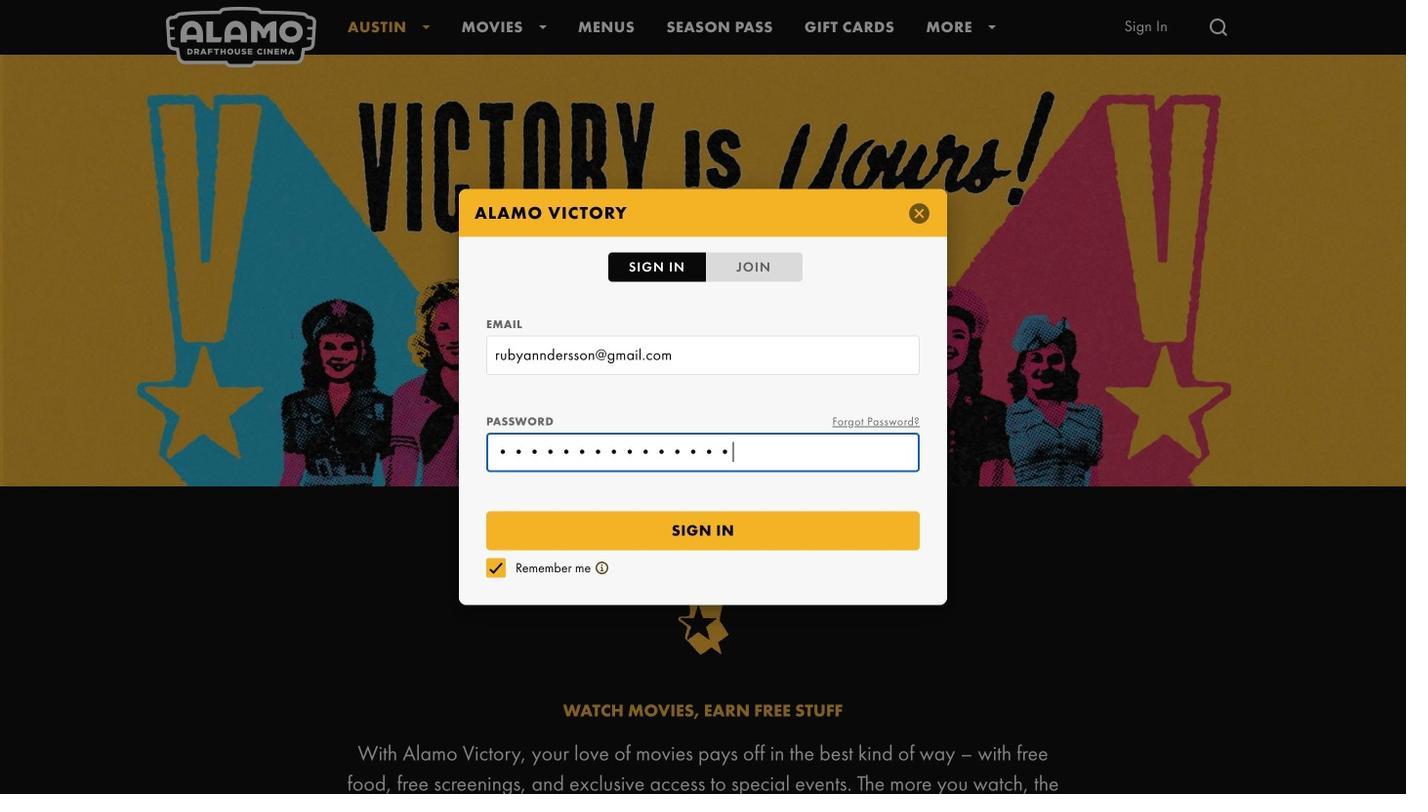Task type: locate. For each thing, give the bounding box(es) containing it.
info icon image
[[596, 562, 609, 574]]

trigger__svg image
[[1208, 16, 1231, 39]]

alamo drafthouse cinema logo image
[[166, 7, 317, 67]]

close circle image
[[908, 201, 932, 225]]



Task type: describe. For each thing, give the bounding box(es) containing it.
global navigation element
[[137, 0, 1270, 67]]

Password password field
[[487, 433, 920, 472]]

Email email field
[[487, 336, 920, 375]]



Task type: vqa. For each thing, say whether or not it's contained in the screenshot.
'trigger__svg' ICON
yes



